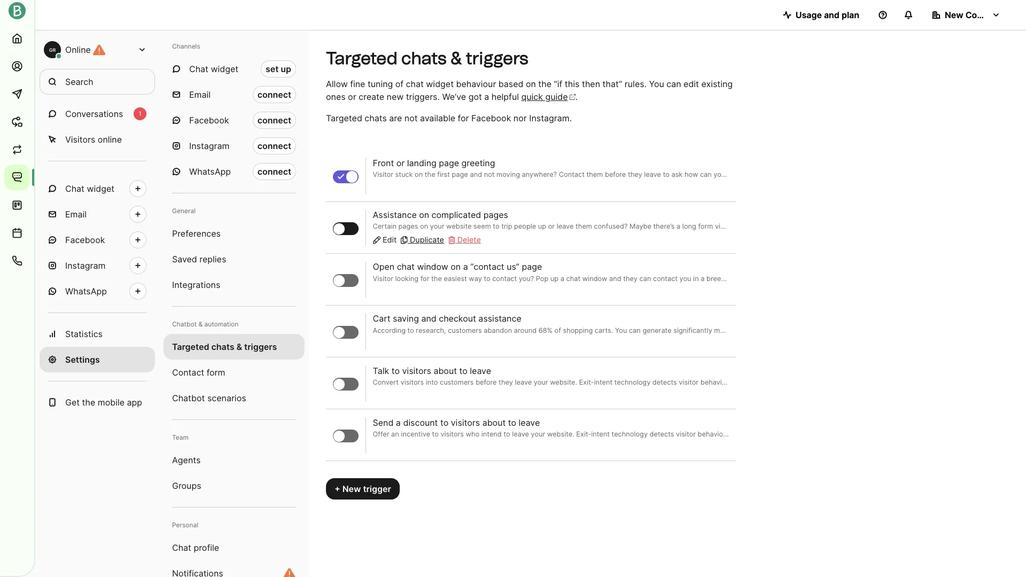 Task type: describe. For each thing, give the bounding box(es) containing it.
1 vertical spatial window
[[583, 275, 608, 283]]

triggers inside targeted chats & triggers link
[[244, 342, 277, 352]]

0 vertical spatial chats
[[402, 48, 447, 68]]

connect for instagram
[[258, 141, 291, 151]]

saving
[[393, 314, 419, 324]]

replies
[[200, 254, 226, 265]]

front
[[373, 158, 394, 169]]

0 horizontal spatial us"
[[507, 262, 520, 272]]

triggers.
[[406, 91, 440, 102]]

the left url
[[912, 275, 923, 283]]

targeted chats are not available for facebook nor instagram.
[[326, 113, 572, 124]]

allow
[[326, 79, 348, 89]]

you
[[680, 275, 692, 283]]

1 horizontal spatial or
[[397, 158, 405, 169]]

a right pop on the top of the page
[[561, 275, 565, 283]]

email link
[[40, 202, 155, 227]]

on inside open chat window on a "contact us" page visitor looking for the easiest way to contact you? pop up a chat window and they can contact you in a breeze, rather than having to wait for an email back. just enter the url for your "contact us" page.
[[451, 262, 461, 272]]

can inside open chat window on a "contact us" page visitor looking for the easiest way to contact you? pop up a chat window and they can contact you in a breeze, rather than having to wait for an email back. just enter the url for your "contact us" page.
[[640, 275, 652, 283]]

0 horizontal spatial &
[[199, 320, 203, 328]]

team
[[172, 434, 189, 442]]

having
[[771, 275, 792, 283]]

1 vertical spatial us"
[[996, 275, 1006, 283]]

chatbot for chatbot & automation
[[172, 320, 197, 328]]

widget inside "chat widget" link
[[87, 183, 114, 194]]

1 vertical spatial chat widget
[[65, 183, 114, 194]]

set up
[[266, 64, 291, 74]]

that"
[[603, 79, 623, 89]]

channels
[[172, 42, 200, 50]]

online
[[98, 134, 122, 145]]

1 vertical spatial targeted
[[326, 113, 363, 124]]

edit
[[383, 236, 397, 245]]

usage
[[796, 10, 823, 20]]

helpful
[[492, 91, 519, 102]]

create
[[359, 91, 385, 102]]

online
[[65, 44, 91, 55]]

gr
[[49, 47, 56, 53]]

agents link
[[164, 448, 305, 473]]

0 vertical spatial targeted
[[326, 48, 398, 68]]

1 horizontal spatial chat widget
[[189, 64, 239, 74]]

instagram link
[[40, 253, 155, 279]]

1 horizontal spatial widget
[[211, 64, 239, 74]]

quick guide link
[[522, 91, 576, 102]]

quick
[[522, 91, 543, 102]]

automation
[[205, 320, 239, 328]]

saved replies
[[172, 254, 226, 265]]

integrations
[[172, 280, 220, 290]]

available
[[420, 113, 456, 124]]

complicated
[[432, 210, 482, 221]]

contact form
[[172, 367, 225, 378]]

an
[[829, 275, 837, 283]]

ones
[[326, 91, 346, 102]]

visitors
[[65, 134, 95, 145]]

assistance on complicated pages
[[373, 210, 509, 221]]

you
[[650, 79, 665, 89]]

company
[[966, 10, 1006, 20]]

visitors inside talk to visitors about to leave link
[[402, 366, 432, 376]]

send a discount to visitors about to leave
[[373, 417, 540, 428]]

0 horizontal spatial facebook
[[65, 235, 105, 245]]

2 vertical spatial chat
[[567, 275, 581, 283]]

get the mobile app
[[65, 397, 142, 408]]

+
[[335, 484, 341, 495]]

2 vertical spatial &
[[237, 342, 242, 352]]

search link
[[40, 69, 155, 95]]

widget inside allow fine tuning of chat widget behaviour based on the "if this then that" rules. you can edit existing ones or create new triggers. we've got a helpful
[[426, 79, 454, 89]]

groups
[[172, 481, 201, 492]]

discount
[[403, 417, 438, 428]]

1 horizontal spatial chats
[[365, 113, 387, 124]]

allow fine tuning of chat widget behaviour based on the "if this then that" rules. you can edit existing ones or create new triggers. we've got a helpful
[[326, 79, 733, 102]]

mobile
[[98, 397, 125, 408]]

instagram.
[[530, 113, 572, 124]]

guide
[[546, 91, 568, 102]]

search
[[65, 76, 93, 87]]

1 vertical spatial targeted chats & triggers
[[172, 342, 277, 352]]

whatsapp link
[[40, 279, 155, 304]]

front or landing page greeting link
[[373, 158, 730, 180]]

visitors inside send a discount to visitors about to leave link
[[451, 417, 480, 428]]

groups link
[[164, 473, 305, 499]]

assistance
[[479, 314, 522, 324]]

way
[[469, 275, 482, 283]]

page inside open chat window on a "contact us" page visitor looking for the easiest way to contact you? pop up a chat window and they can contact you in a breeze, rather than having to wait for an email back. just enter the url for your "contact us" page.
[[522, 262, 542, 272]]

cart
[[373, 314, 391, 324]]

pop
[[536, 275, 549, 283]]

the right get
[[82, 397, 95, 408]]

0 horizontal spatial instagram
[[65, 260, 106, 271]]

for down we've
[[458, 113, 469, 124]]

landing
[[407, 158, 437, 169]]

0 vertical spatial page
[[439, 158, 459, 169]]

contact form link
[[164, 360, 305, 386]]

you?
[[519, 275, 534, 283]]

connect for email
[[258, 89, 291, 100]]

targeted chats & triggers link
[[164, 334, 305, 360]]

0 vertical spatial chat
[[189, 64, 209, 74]]

0 horizontal spatial whatsapp
[[65, 286, 107, 297]]

url
[[925, 275, 938, 283]]

2 vertical spatial targeted
[[172, 342, 209, 352]]

and inside open chat window on a "contact us" page visitor looking for the easiest way to contact you? pop up a chat window and they can contact you in a breeze, rather than having to wait for an email back. just enter the url for your "contact us" page.
[[610, 275, 622, 283]]

1 vertical spatial chat
[[65, 183, 84, 194]]

0 horizontal spatial new
[[343, 484, 361, 495]]

email
[[839, 275, 856, 283]]

tuning
[[368, 79, 393, 89]]

0 horizontal spatial up
[[281, 64, 291, 74]]

1 horizontal spatial instagram
[[189, 141, 230, 151]]

visitors online link
[[40, 127, 155, 152]]

chat inside allow fine tuning of chat widget behaviour based on the "if this then that" rules. you can edit existing ones or create new triggers. we've got a helpful
[[406, 79, 424, 89]]

open chat window on a "contact us" page visitor looking for the easiest way to contact you? pop up a chat window and they can contact you in a breeze, rather than having to wait for an email back. just enter the url for your "contact us" page.
[[373, 262, 1026, 283]]



Task type: locate. For each thing, give the bounding box(es) containing it.
1 vertical spatial or
[[397, 158, 405, 169]]

0 vertical spatial or
[[348, 91, 357, 102]]

new
[[387, 91, 404, 102]]

a
[[485, 91, 490, 102], [464, 262, 468, 272], [561, 275, 565, 283], [701, 275, 705, 283], [396, 417, 401, 428]]

on up "duplicate"
[[419, 210, 430, 221]]

facebook link
[[40, 227, 155, 253]]

and inside button
[[825, 10, 840, 20]]

window up the easiest
[[417, 262, 449, 272]]

1 horizontal spatial whatsapp
[[189, 166, 231, 177]]

targeted chats & triggers down automation
[[172, 342, 277, 352]]

1 horizontal spatial and
[[610, 275, 622, 283]]

4 connect from the top
[[258, 166, 291, 177]]

settings link
[[40, 347, 155, 373]]

talk
[[373, 366, 389, 376]]

widget up 'email' link
[[87, 183, 114, 194]]

2 horizontal spatial facebook
[[472, 113, 511, 124]]

not
[[405, 113, 418, 124]]

1 horizontal spatial leave
[[519, 417, 540, 428]]

0 horizontal spatial email
[[65, 209, 87, 220]]

delete button
[[449, 235, 481, 246]]

0 vertical spatial chatbot
[[172, 320, 197, 328]]

1 vertical spatial "contact
[[967, 275, 994, 283]]

back.
[[858, 275, 875, 283]]

widget
[[211, 64, 239, 74], [426, 79, 454, 89], [87, 183, 114, 194]]

0 vertical spatial leave
[[470, 366, 492, 376]]

chat widget up 'email' link
[[65, 183, 114, 194]]

on up quick
[[526, 79, 536, 89]]

the inside allow fine tuning of chat widget behaviour based on the "if this then that" rules. you can edit existing ones or create new triggers. we've got a helpful
[[539, 79, 552, 89]]

usage and plan button
[[775, 4, 869, 26]]

up right pop on the top of the page
[[551, 275, 559, 283]]

chat widget down the channels
[[189, 64, 239, 74]]

can right they
[[640, 275, 652, 283]]

chats left are
[[365, 113, 387, 124]]

contact left you
[[654, 275, 678, 283]]

chat
[[189, 64, 209, 74], [65, 183, 84, 194], [172, 543, 191, 554]]

and left the plan
[[825, 10, 840, 20]]

1 vertical spatial widget
[[426, 79, 454, 89]]

0 horizontal spatial triggers
[[244, 342, 277, 352]]

chat profile link
[[164, 535, 305, 561]]

widget left set
[[211, 64, 239, 74]]

whatsapp
[[189, 166, 231, 177], [65, 286, 107, 297]]

2 horizontal spatial chats
[[402, 48, 447, 68]]

and right saving on the bottom
[[422, 314, 437, 324]]

0 horizontal spatial "contact
[[471, 262, 505, 272]]

0 vertical spatial can
[[667, 79, 682, 89]]

visitor
[[373, 275, 394, 283]]

assistance
[[373, 210, 417, 221]]

talk to visitors about to leave
[[373, 366, 492, 376]]

0 horizontal spatial chat widget
[[65, 183, 114, 194]]

2 horizontal spatial &
[[451, 48, 462, 68]]

new inside button
[[946, 10, 964, 20]]

whatsapp down the instagram link
[[65, 286, 107, 297]]

& left automation
[[199, 320, 203, 328]]

1 horizontal spatial targeted chats & triggers
[[326, 48, 529, 68]]

chats down automation
[[212, 342, 235, 352]]

0 vertical spatial instagram
[[189, 141, 230, 151]]

a right got
[[485, 91, 490, 102]]

connect for facebook
[[258, 115, 291, 126]]

0 vertical spatial email
[[189, 89, 211, 100]]

saved
[[172, 254, 197, 265]]

for right url
[[940, 275, 949, 283]]

open
[[373, 262, 395, 272]]

visitors right discount
[[451, 417, 480, 428]]

connect for whatsapp
[[258, 166, 291, 177]]

chats up the of
[[402, 48, 447, 68]]

for left "an"
[[818, 275, 827, 283]]

chatbot for chatbot scenarios
[[172, 393, 205, 404]]

1 horizontal spatial window
[[583, 275, 608, 283]]

chat right pop on the top of the page
[[567, 275, 581, 283]]

for right looking
[[421, 275, 430, 283]]

chat up looking
[[397, 262, 415, 272]]

chat down personal
[[172, 543, 191, 554]]

0 vertical spatial "contact
[[471, 262, 505, 272]]

chats
[[402, 48, 447, 68], [365, 113, 387, 124], [212, 342, 235, 352]]

0 horizontal spatial widget
[[87, 183, 114, 194]]

2 contact from the left
[[654, 275, 678, 283]]

0 vertical spatial on
[[526, 79, 536, 89]]

targeted up "fine"
[[326, 48, 398, 68]]

on inside allow fine tuning of chat widget behaviour based on the "if this then that" rules. you can edit existing ones or create new triggers. we've got a helpful
[[526, 79, 536, 89]]

or down "fine"
[[348, 91, 357, 102]]

chatbot
[[172, 320, 197, 328], [172, 393, 205, 404]]

targeted up contact in the bottom left of the page
[[172, 342, 209, 352]]

2 vertical spatial and
[[422, 314, 437, 324]]

statistics
[[65, 329, 103, 340]]

up
[[281, 64, 291, 74], [551, 275, 559, 283]]

0 vertical spatial us"
[[507, 262, 520, 272]]

0 horizontal spatial leave
[[470, 366, 492, 376]]

targeted chats & triggers
[[326, 48, 529, 68], [172, 342, 277, 352]]

form
[[207, 367, 225, 378]]

whatsapp up general
[[189, 166, 231, 177]]

and
[[825, 10, 840, 20], [610, 275, 622, 283], [422, 314, 437, 324]]

0 vertical spatial visitors
[[402, 366, 432, 376]]

chatbot down contact in the bottom left of the page
[[172, 393, 205, 404]]

1 vertical spatial about
[[483, 417, 506, 428]]

1 horizontal spatial about
[[483, 417, 506, 428]]

quick guide
[[522, 91, 568, 102]]

0 horizontal spatial targeted chats & triggers
[[172, 342, 277, 352]]

1 horizontal spatial new
[[946, 10, 964, 20]]

0 vertical spatial and
[[825, 10, 840, 20]]

connect
[[258, 89, 291, 100], [258, 115, 291, 126], [258, 141, 291, 151], [258, 166, 291, 177]]

about
[[434, 366, 457, 376], [483, 417, 506, 428]]

0 horizontal spatial can
[[640, 275, 652, 283]]

0 vertical spatial widget
[[211, 64, 239, 74]]

2 vertical spatial chats
[[212, 342, 235, 352]]

+ new trigger
[[335, 484, 391, 495]]

contact
[[493, 275, 517, 283], [654, 275, 678, 283]]

chat inside 'link'
[[172, 543, 191, 554]]

page.
[[1008, 275, 1026, 283]]

1 vertical spatial whatsapp
[[65, 286, 107, 297]]

settings
[[65, 355, 100, 365]]

triggers up contact form link in the left bottom of the page
[[244, 342, 277, 352]]

leave
[[470, 366, 492, 376], [519, 417, 540, 428]]

2 horizontal spatial and
[[825, 10, 840, 20]]

chatbot left automation
[[172, 320, 197, 328]]

targeted down ones
[[326, 113, 363, 124]]

pages
[[484, 210, 509, 221]]

just
[[877, 275, 891, 283]]

1 vertical spatial instagram
[[65, 260, 106, 271]]

get
[[65, 397, 80, 408]]

1 horizontal spatial facebook
[[189, 115, 229, 126]]

0 vertical spatial chat
[[406, 79, 424, 89]]

& up "behaviour"
[[451, 48, 462, 68]]

0 horizontal spatial or
[[348, 91, 357, 102]]

1 vertical spatial can
[[640, 275, 652, 283]]

preferences
[[172, 228, 221, 239]]

duplicate
[[410, 236, 444, 245]]

0 vertical spatial new
[[946, 10, 964, 20]]

0 vertical spatial &
[[451, 48, 462, 68]]

can inside allow fine tuning of chat widget behaviour based on the "if this then that" rules. you can edit existing ones or create new triggers. we've got a helpful
[[667, 79, 682, 89]]

a up the easiest
[[464, 262, 468, 272]]

the up quick guide
[[539, 79, 552, 89]]

chatbot & automation
[[172, 320, 239, 328]]

page up you? on the right top of the page
[[522, 262, 542, 272]]

breeze,
[[707, 275, 731, 283]]

0 vertical spatial about
[[434, 366, 457, 376]]

conversations
[[65, 109, 123, 119]]

a inside allow fine tuning of chat widget behaviour based on the "if this then that" rules. you can edit existing ones or create new triggers. we've got a helpful
[[485, 91, 490, 102]]

us" left page.
[[996, 275, 1006, 283]]

0 horizontal spatial window
[[417, 262, 449, 272]]

us"
[[507, 262, 520, 272], [996, 275, 1006, 283]]

& up contact form link in the left bottom of the page
[[237, 342, 242, 352]]

edit link
[[373, 235, 397, 246]]

1 vertical spatial and
[[610, 275, 622, 283]]

your
[[951, 275, 965, 283]]

1 vertical spatial on
[[419, 210, 430, 221]]

app
[[127, 397, 142, 408]]

preferences link
[[164, 221, 305, 247]]

and left they
[[610, 275, 622, 283]]

up right set
[[281, 64, 291, 74]]

email down the channels
[[189, 89, 211, 100]]

targeted chats & triggers up the of
[[326, 48, 529, 68]]

fine
[[350, 79, 366, 89]]

page right "landing"
[[439, 158, 459, 169]]

1 contact from the left
[[493, 275, 517, 283]]

1 vertical spatial &
[[199, 320, 203, 328]]

usage and plan
[[796, 10, 860, 20]]

chat up triggers.
[[406, 79, 424, 89]]

page
[[439, 158, 459, 169], [522, 262, 542, 272]]

up inside open chat window on a "contact us" page visitor looking for the easiest way to contact you? pop up a chat window and they can contact you in a breeze, rather than having to wait for an email back. just enter the url for your "contact us" page.
[[551, 275, 559, 283]]

they
[[624, 275, 638, 283]]

0 horizontal spatial about
[[434, 366, 457, 376]]

0 vertical spatial window
[[417, 262, 449, 272]]

statistics link
[[40, 321, 155, 347]]

triggers up the based
[[466, 48, 529, 68]]

1 vertical spatial new
[[343, 484, 361, 495]]

assistance on complicated pages link
[[373, 210, 730, 232]]

2 vertical spatial chat
[[172, 543, 191, 554]]

1 vertical spatial visitors
[[451, 417, 480, 428]]

2 horizontal spatial on
[[526, 79, 536, 89]]

1 horizontal spatial can
[[667, 79, 682, 89]]

1 vertical spatial leave
[[519, 417, 540, 428]]

existing
[[702, 79, 733, 89]]

0 horizontal spatial visitors
[[402, 366, 432, 376]]

chat up 'email' link
[[65, 183, 84, 194]]

2 connect from the top
[[258, 115, 291, 126]]

0 horizontal spatial page
[[439, 158, 459, 169]]

can right 'you'
[[667, 79, 682, 89]]

chatbot scenarios
[[172, 393, 246, 404]]

general
[[172, 207, 196, 215]]

1 vertical spatial chatbot
[[172, 393, 205, 404]]

visitors right talk
[[402, 366, 432, 376]]

chat profile
[[172, 543, 219, 554]]

1 vertical spatial up
[[551, 275, 559, 283]]

on up the easiest
[[451, 262, 461, 272]]

integrations link
[[164, 272, 305, 298]]

send
[[373, 417, 394, 428]]

personal
[[172, 521, 198, 529]]

1 horizontal spatial on
[[451, 262, 461, 272]]

then
[[582, 79, 601, 89]]

1 horizontal spatial email
[[189, 89, 211, 100]]

1 horizontal spatial triggers
[[466, 48, 529, 68]]

0 vertical spatial triggers
[[466, 48, 529, 68]]

1 vertical spatial chat
[[397, 262, 415, 272]]

3 connect from the top
[[258, 141, 291, 151]]

email down "chat widget" link
[[65, 209, 87, 220]]

1 vertical spatial page
[[522, 262, 542, 272]]

1 horizontal spatial contact
[[654, 275, 678, 283]]

based
[[499, 79, 524, 89]]

us" up you? on the right top of the page
[[507, 262, 520, 272]]

triggers
[[466, 48, 529, 68], [244, 342, 277, 352]]

1 horizontal spatial us"
[[996, 275, 1006, 283]]

1 horizontal spatial "contact
[[967, 275, 994, 283]]

2 chatbot from the top
[[172, 393, 205, 404]]

contact left you? on the right top of the page
[[493, 275, 517, 283]]

1 horizontal spatial visitors
[[451, 417, 480, 428]]

or right 'front'
[[397, 158, 405, 169]]

a right send
[[396, 417, 401, 428]]

1 chatbot from the top
[[172, 320, 197, 328]]

easiest
[[444, 275, 467, 283]]

window
[[417, 262, 449, 272], [583, 275, 608, 283]]

plan
[[842, 10, 860, 20]]

new left company
[[946, 10, 964, 20]]

enter
[[893, 275, 910, 283]]

0 vertical spatial up
[[281, 64, 291, 74]]

trigger
[[363, 484, 391, 495]]

or inside allow fine tuning of chat widget behaviour based on the "if this then that" rules. you can edit existing ones or create new triggers. we've got a helpful
[[348, 91, 357, 102]]

got
[[469, 91, 482, 102]]

new right +
[[343, 484, 361, 495]]

new
[[946, 10, 964, 20], [343, 484, 361, 495]]

1 connect from the top
[[258, 89, 291, 100]]

1 vertical spatial chats
[[365, 113, 387, 124]]

widget up we've
[[426, 79, 454, 89]]

2 horizontal spatial widget
[[426, 79, 454, 89]]

1 vertical spatial email
[[65, 209, 87, 220]]

.
[[576, 91, 578, 102]]

0 horizontal spatial chats
[[212, 342, 235, 352]]

agents
[[172, 455, 201, 466]]

to
[[484, 275, 491, 283], [794, 275, 801, 283], [392, 366, 400, 376], [460, 366, 468, 376], [441, 417, 449, 428], [509, 417, 517, 428]]

"contact right your
[[967, 275, 994, 283]]

checkout
[[439, 314, 476, 324]]

this
[[565, 79, 580, 89]]

wait
[[803, 275, 816, 283]]

chat down the channels
[[189, 64, 209, 74]]

delete
[[458, 236, 481, 245]]

chat widget link
[[40, 176, 155, 202]]

window left they
[[583, 275, 608, 283]]

a right in
[[701, 275, 705, 283]]

the left the easiest
[[432, 275, 442, 283]]

1 horizontal spatial up
[[551, 275, 559, 283]]

in
[[694, 275, 699, 283]]

send a discount to visitors about to leave link
[[373, 417, 730, 440]]

0 horizontal spatial on
[[419, 210, 430, 221]]

"contact up way
[[471, 262, 505, 272]]

0 vertical spatial whatsapp
[[189, 166, 231, 177]]



Task type: vqa. For each thing, say whether or not it's contained in the screenshot.
WhatsApp to the right
yes



